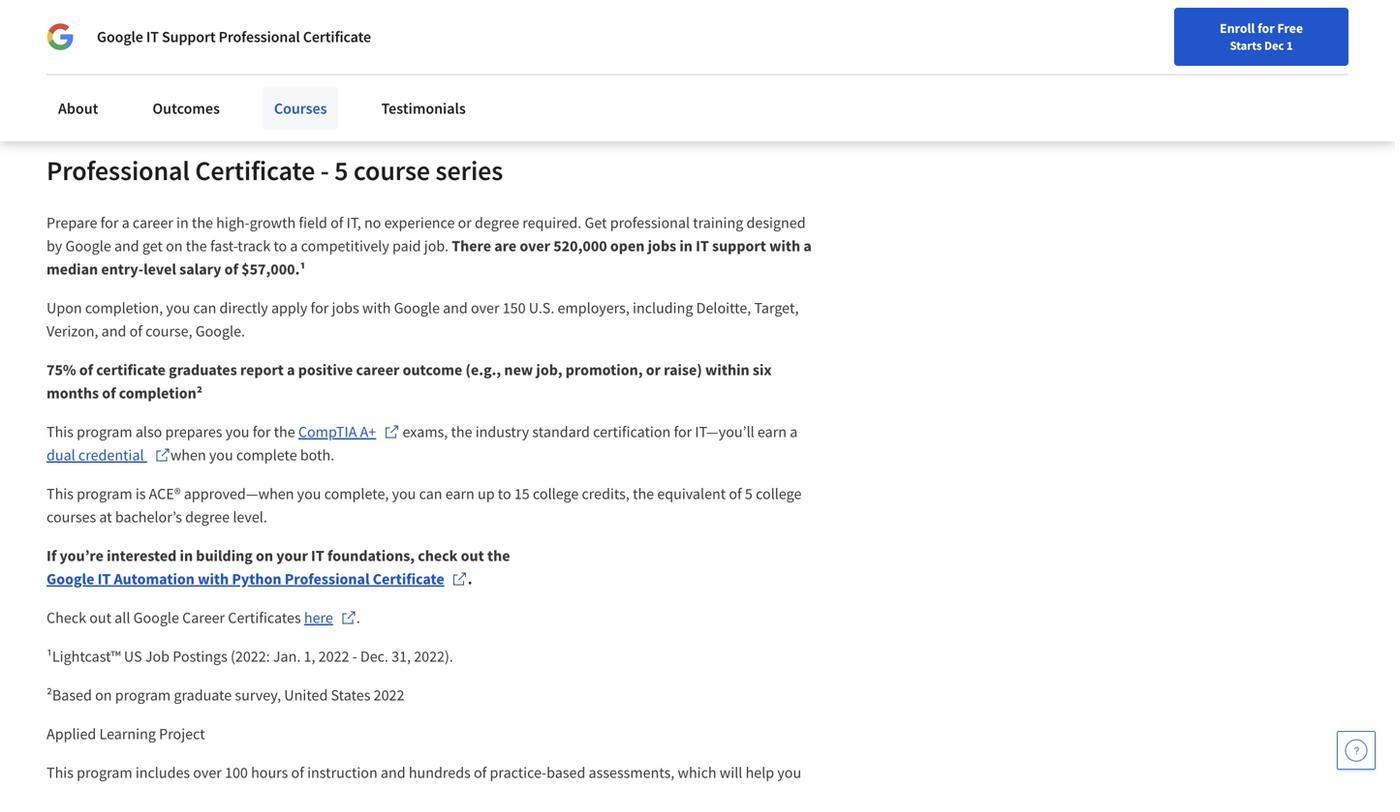 Task type: locate. For each thing, give the bounding box(es) containing it.
within
[[705, 361, 750, 380]]

1 vertical spatial support
[[191, 787, 242, 790]]

track
[[238, 237, 270, 256]]

it down training
[[696, 237, 709, 256]]

0 vertical spatial earn
[[758, 423, 787, 442]]

instruction
[[307, 764, 378, 783]]

check
[[47, 609, 86, 628]]

1 horizontal spatial are
[[494, 237, 517, 256]]

courses
[[47, 508, 96, 527]]

this inside this program includes over 100 hours of instruction and hundreds of practice-based assessments, which will help you simulate real-world it support scenarios that are critical for success in the workplace.
[[47, 764, 74, 783]]

over left 150
[[471, 299, 500, 318]]

1 horizontal spatial or
[[646, 361, 661, 380]]

and
[[237, 33, 262, 53], [114, 237, 139, 256], [443, 299, 468, 318], [101, 322, 126, 341], [381, 764, 406, 783]]

a down the designed
[[804, 237, 812, 256]]

coursera image
[[23, 16, 146, 47]]

certificates
[[228, 609, 301, 628]]

1 vertical spatial opens in a new tab image
[[155, 448, 170, 463]]

positive
[[298, 361, 353, 380]]

0 horizontal spatial can
[[193, 299, 216, 318]]

1 horizontal spatial opens in a new tab image
[[384, 425, 399, 440]]

1 vertical spatial professional
[[47, 154, 190, 188]]

on
[[132, 33, 149, 53], [166, 237, 183, 256], [256, 547, 273, 566], [95, 686, 112, 706]]

1 horizontal spatial 5
[[745, 485, 753, 504]]

practice-
[[490, 764, 547, 783]]

critical
[[363, 787, 407, 790]]

1 horizontal spatial can
[[419, 485, 442, 504]]

certificate up courses link
[[303, 27, 371, 47]]

1 vertical spatial with
[[362, 299, 391, 318]]

to up the $57,000.¹ on the left top of page
[[274, 237, 287, 256]]

1 horizontal spatial support
[[712, 237, 766, 256]]

over inside upon completion, you can directly apply for jobs with google and over 150 u.s. employers, including deloitte, target, verizon, and of course, google.
[[471, 299, 500, 318]]

a up entry-
[[122, 213, 129, 233]]

about
[[58, 99, 98, 118]]

for right prepare
[[100, 213, 119, 233]]

exams,
[[403, 423, 448, 442]]

0 vertical spatial 5
[[334, 154, 348, 188]]

- left dec.
[[352, 647, 357, 667]]

google down there are over 520,000 open jobs in it support with a median entry-level salary of $57,000.¹
[[394, 299, 440, 318]]

competitively
[[301, 237, 389, 256]]

opens in a new tab image for google it automation with python professional certificate
[[452, 572, 468, 587]]

1 horizontal spatial .
[[468, 570, 472, 589]]

degree up the there
[[475, 213, 519, 233]]

None search field
[[276, 12, 596, 51]]

1 vertical spatial or
[[646, 361, 661, 380]]

credential
[[78, 446, 144, 465]]

0 vertical spatial 2022
[[318, 647, 349, 667]]

1 vertical spatial can
[[419, 485, 442, 504]]

there
[[452, 237, 491, 256]]

1 vertical spatial career
[[356, 361, 400, 380]]

1 horizontal spatial to
[[498, 485, 511, 504]]

0 horizontal spatial out
[[89, 609, 111, 628]]

or left raise)
[[646, 361, 661, 380]]

1 vertical spatial earn
[[445, 485, 475, 504]]

this
[[47, 423, 74, 442], [47, 485, 74, 504], [47, 764, 74, 783]]

. right here at the bottom
[[356, 609, 360, 628]]

earn left up
[[445, 485, 475, 504]]

0 vertical spatial with
[[769, 237, 801, 256]]

degree down approved—when
[[185, 508, 230, 527]]

up
[[478, 485, 495, 504]]

and right media
[[237, 33, 262, 53]]

google up median
[[65, 237, 111, 256]]

college right equivalent
[[756, 485, 802, 504]]

on right get
[[166, 237, 183, 256]]

earn right it—you'll
[[758, 423, 787, 442]]

jobs down professional
[[648, 237, 676, 256]]

over
[[520, 237, 550, 256], [471, 299, 500, 318], [193, 764, 222, 783]]

for up dec
[[1258, 19, 1275, 37]]

1 horizontal spatial college
[[756, 485, 802, 504]]

of down "fast-"
[[224, 260, 238, 279]]

0 vertical spatial to
[[274, 237, 287, 256]]

opens in a new tab image
[[384, 425, 399, 440], [155, 448, 170, 463], [452, 572, 468, 587]]

training
[[693, 213, 743, 233]]

1 vertical spatial are
[[339, 787, 360, 790]]

this for this program is ace® approved—when you complete, you can earn up to 15 college credits, the equivalent of 5 college courses at bachelor's degree level.
[[47, 485, 74, 504]]

or up the there
[[458, 213, 472, 233]]

a up the $57,000.¹ on the left top of page
[[290, 237, 298, 256]]

of
[[331, 213, 343, 233], [224, 260, 238, 279], [129, 322, 142, 341], [79, 361, 93, 380], [102, 384, 116, 403], [729, 485, 742, 504], [291, 764, 304, 783], [474, 764, 487, 783]]

to inside prepare for a career in the high-growth field of it, no experience or degree required. get professional training designed by google and get on the fast-track to a competitively paid job.
[[274, 237, 287, 256]]

also
[[135, 423, 162, 442]]

you inside this program includes over 100 hours of instruction and hundreds of practice-based assessments, which will help you simulate real-world it support scenarios that are critical for success in the workplace.
[[777, 764, 801, 783]]

opens in a new tab image for comptia a+
[[384, 425, 399, 440]]

program
[[77, 423, 132, 442], [77, 485, 132, 504], [115, 686, 171, 706], [77, 764, 132, 783]]

dual
[[47, 446, 75, 465]]

designed
[[747, 213, 806, 233]]

75% of certificate graduates report a positive career outcome (e.g., new job, promotion, or raise) within six months of completion²
[[47, 361, 775, 403]]

dec.
[[360, 647, 388, 667]]

earn
[[758, 423, 787, 442], [445, 485, 475, 504]]

of right equivalent
[[729, 485, 742, 504]]

1 horizontal spatial career
[[356, 361, 400, 380]]

support down training
[[712, 237, 766, 256]]

2 college from the left
[[756, 485, 802, 504]]

apply
[[271, 299, 308, 318]]

with down building
[[198, 570, 229, 589]]

the down practice-
[[499, 787, 520, 790]]

the right credits,
[[633, 485, 654, 504]]

0 vertical spatial out
[[461, 547, 484, 566]]

to inside this program is ace® approved—when you complete, you can earn up to 15 college credits, the equivalent of 5 college courses at bachelor's degree level.
[[498, 485, 511, 504]]

0 vertical spatial -
[[320, 154, 329, 188]]

with inside there are over 520,000 open jobs in it support with a median entry-level salary of $57,000.¹
[[769, 237, 801, 256]]

are down instruction
[[339, 787, 360, 790]]

opens in a new tab image down check
[[452, 572, 468, 587]]

out left all
[[89, 609, 111, 628]]

2022 for 1,
[[318, 647, 349, 667]]

the inside this program is ace® approved—when you complete, you can earn up to 15 college credits, the equivalent of 5 college courses at bachelor's degree level.
[[633, 485, 654, 504]]

program for includes
[[77, 764, 132, 783]]

program inside this program includes over 100 hours of instruction and hundreds of practice-based assessments, which will help you simulate real-world it support scenarios that are critical for success in the workplace.
[[77, 764, 132, 783]]

0 vertical spatial degree
[[475, 213, 519, 233]]

the right exams,
[[451, 423, 472, 442]]

opens in a new tab image right the 'a+'
[[384, 425, 399, 440]]

testimonials
[[381, 99, 466, 118]]

bachelor's
[[115, 508, 182, 527]]

job.
[[424, 237, 449, 256]]

opens in a new tab image down this program also prepares you for the
[[155, 448, 170, 463]]

world
[[135, 787, 172, 790]]

support down "100"
[[191, 787, 242, 790]]

opens in a new tab image inside dual credential link
[[155, 448, 170, 463]]

0 vertical spatial or
[[458, 213, 472, 233]]

in down professional
[[680, 237, 693, 256]]

and down there are over 520,000 open jobs in it support with a median entry-level salary of $57,000.¹
[[443, 299, 468, 318]]

or inside prepare for a career in the high-growth field of it, no experience or degree required. get professional training designed by google and get on the fast-track to a competitively paid job.
[[458, 213, 472, 233]]

it down includes
[[175, 787, 188, 790]]

5 right equivalent
[[745, 485, 753, 504]]

salary
[[179, 260, 221, 279]]

1 vertical spatial this
[[47, 485, 74, 504]]

0 horizontal spatial earn
[[445, 485, 475, 504]]

certificate up growth on the left top
[[195, 154, 315, 188]]

over left "100"
[[193, 764, 222, 783]]

or for experience
[[458, 213, 472, 233]]

here
[[304, 609, 333, 628]]

including
[[633, 299, 693, 318]]

1 horizontal spatial earn
[[758, 423, 787, 442]]

in inside there are over 520,000 open jobs in it support with a median entry-level salary of $57,000.¹
[[680, 237, 693, 256]]

1 vertical spatial 2022
[[374, 686, 404, 706]]

can left up
[[419, 485, 442, 504]]

it,
[[347, 213, 361, 233]]

professional up here link
[[285, 570, 370, 589]]

program up at
[[77, 485, 132, 504]]

it—you'll
[[695, 423, 755, 442]]

0 horizontal spatial opens in a new tab image
[[155, 448, 170, 463]]

1 horizontal spatial out
[[461, 547, 484, 566]]

for down hundreds at the left bottom
[[410, 787, 428, 790]]

1 vertical spatial degree
[[185, 508, 230, 527]]

1 vertical spatial to
[[498, 485, 511, 504]]

for right "apply"
[[311, 299, 329, 318]]

industry
[[475, 423, 529, 442]]

your up "google it automation with python professional certificate" link
[[276, 547, 308, 566]]

your
[[280, 33, 309, 53], [276, 547, 308, 566]]

or
[[458, 213, 472, 233], [646, 361, 661, 380]]

google image
[[47, 23, 74, 50]]

you right complete,
[[392, 485, 416, 504]]

with down competitively
[[362, 299, 391, 318]]

0 horizontal spatial to
[[274, 237, 287, 256]]

in up salary
[[176, 213, 189, 233]]

0 vertical spatial .
[[468, 570, 472, 589]]

2 horizontal spatial over
[[520, 237, 550, 256]]

college
[[533, 485, 579, 504], [756, 485, 802, 504]]

a inside 75% of certificate graduates report a positive career outcome (e.g., new job, promotion, or raise) within six months of completion²
[[287, 361, 295, 380]]

0 vertical spatial jobs
[[648, 237, 676, 256]]

of left it,
[[331, 213, 343, 233]]

of down completion, at the left top of page
[[129, 322, 142, 341]]

this up courses
[[47, 485, 74, 504]]

graduate
[[174, 686, 232, 706]]

professional right the support
[[219, 27, 300, 47]]

0 horizontal spatial college
[[533, 485, 579, 504]]

it inside this program includes over 100 hours of instruction and hundreds of practice-based assessments, which will help you simulate real-world it support scenarios that are critical for success in the workplace.
[[175, 787, 188, 790]]

check
[[418, 547, 458, 566]]

applied
[[47, 725, 96, 744]]

1 horizontal spatial jobs
[[648, 237, 676, 256]]

opens in a new tab image inside the comptia a+ link
[[384, 425, 399, 440]]

2022 right 1,
[[318, 647, 349, 667]]

this inside this program is ace® approved—when you complete, you can earn up to 15 college credits, the equivalent of 5 college courses at bachelor's degree level.
[[47, 485, 74, 504]]

verizon,
[[47, 322, 98, 341]]

check out all google career certificates
[[47, 609, 304, 628]]

1 horizontal spatial 2022
[[374, 686, 404, 706]]

equivalent
[[657, 485, 726, 504]]

high-
[[216, 213, 250, 233]]

or inside 75% of certificate graduates report a positive career outcome (e.g., new job, promotion, or raise) within six months of completion²
[[646, 361, 661, 380]]

1 this from the top
[[47, 423, 74, 442]]

2 vertical spatial this
[[47, 764, 74, 783]]

0 horizontal spatial with
[[198, 570, 229, 589]]

no
[[364, 213, 381, 233]]

courses
[[274, 99, 327, 118]]

of up scenarios
[[291, 764, 304, 783]]

0 vertical spatial this
[[47, 423, 74, 442]]

5 inside this program is ace® approved—when you complete, you can earn up to 15 college credits, the equivalent of 5 college courses at bachelor's degree level.
[[745, 485, 753, 504]]

google down you're
[[47, 570, 94, 589]]

comptia a+ link
[[298, 421, 399, 444]]

show notifications image
[[1170, 24, 1193, 47]]

foundations,
[[327, 547, 415, 566]]

-
[[320, 154, 329, 188], [352, 647, 357, 667]]

. down this program is ace® approved—when you complete, you can earn up to 15 college credits, the equivalent of 5 college courses at bachelor's degree level.
[[468, 570, 472, 589]]

1 vertical spatial out
[[89, 609, 111, 628]]

0 horizontal spatial 5
[[334, 154, 348, 188]]

0 horizontal spatial -
[[320, 154, 329, 188]]

fast-
[[210, 237, 238, 256]]

2022
[[318, 647, 349, 667], [374, 686, 404, 706]]

1 horizontal spatial with
[[362, 299, 391, 318]]

it inside there are over 520,000 open jobs in it support with a median entry-level salary of $57,000.¹
[[696, 237, 709, 256]]

you up when you complete both.
[[225, 423, 249, 442]]

²based on program graduate survey, united states 2022
[[47, 686, 404, 706]]

1 horizontal spatial degree
[[475, 213, 519, 233]]

you down both.
[[297, 485, 321, 504]]

degree inside this program is ace® approved—when you complete, you can earn up to 15 college credits, the equivalent of 5 college courses at bachelor's degree level.
[[185, 508, 230, 527]]

3 this from the top
[[47, 764, 74, 783]]

- up field on the left top of page
[[320, 154, 329, 188]]

this up simulate
[[47, 764, 74, 783]]

1 vertical spatial over
[[471, 299, 500, 318]]

0 horizontal spatial are
[[339, 787, 360, 790]]

0 vertical spatial are
[[494, 237, 517, 256]]

are right the there
[[494, 237, 517, 256]]

jobs right "apply"
[[332, 299, 359, 318]]

2 vertical spatial opens in a new tab image
[[452, 572, 468, 587]]

field
[[299, 213, 327, 233]]

at
[[99, 508, 112, 527]]

1
[[1287, 38, 1293, 53]]

0 horizontal spatial over
[[193, 764, 222, 783]]

certificate
[[303, 27, 371, 47], [195, 154, 315, 188], [373, 570, 444, 589]]

0 horizontal spatial degree
[[185, 508, 230, 527]]

2 vertical spatial professional
[[285, 570, 370, 589]]

opens in a new tab image inside "google it automation with python professional certificate" link
[[452, 572, 468, 587]]

. for google it automation with python professional certificate
[[468, 570, 472, 589]]

0 horizontal spatial or
[[458, 213, 472, 233]]

standard
[[532, 423, 590, 442]]

upon completion, you can directly apply for jobs with google and over 150 u.s. employers, including deloitte, target, verizon, and of course, google.
[[47, 299, 802, 341]]

1 vertical spatial 5
[[745, 485, 753, 504]]

2 horizontal spatial with
[[769, 237, 801, 256]]

2 this from the top
[[47, 485, 74, 504]]

states
[[331, 686, 371, 706]]

six
[[753, 361, 772, 380]]

google inside "google it automation with python professional certificate" link
[[47, 570, 94, 589]]

professional up prepare
[[47, 154, 190, 188]]

$57,000.¹
[[241, 260, 306, 279]]

0 horizontal spatial career
[[133, 213, 173, 233]]

a right report
[[287, 361, 295, 380]]

the left high-
[[192, 213, 213, 233]]

this program is ace® approved—when you complete, you can earn up to 15 college credits, the equivalent of 5 college courses at bachelor's degree level.
[[47, 485, 805, 527]]

to left 15
[[498, 485, 511, 504]]

the
[[192, 213, 213, 233], [186, 237, 207, 256], [274, 423, 295, 442], [451, 423, 472, 442], [633, 485, 654, 504], [487, 547, 510, 566], [499, 787, 520, 790]]

a
[[122, 213, 129, 233], [290, 237, 298, 256], [804, 237, 812, 256], [287, 361, 295, 380], [790, 423, 798, 442]]

of inside prepare for a career in the high-growth field of it, no experience or degree required. get professional training designed by google and get on the fast-track to a competitively paid job.
[[331, 213, 343, 233]]

0 horizontal spatial jobs
[[332, 299, 359, 318]]

2 vertical spatial over
[[193, 764, 222, 783]]

0 vertical spatial over
[[520, 237, 550, 256]]

1 horizontal spatial -
[[352, 647, 357, 667]]

and down completion, at the left top of page
[[101, 322, 126, 341]]

and up entry-
[[114, 237, 139, 256]]

deloitte,
[[696, 299, 751, 318]]

1 vertical spatial jobs
[[332, 299, 359, 318]]

0 vertical spatial support
[[712, 237, 766, 256]]

2 horizontal spatial opens in a new tab image
[[452, 572, 468, 587]]

0 horizontal spatial 2022
[[318, 647, 349, 667]]

automation
[[114, 570, 195, 589]]

college right 15
[[533, 485, 579, 504]]

dual credential link
[[47, 444, 170, 467]]

social
[[152, 33, 190, 53]]

opens in a new tab image
[[341, 611, 356, 626]]

0 vertical spatial can
[[193, 299, 216, 318]]

in down practice-
[[483, 787, 496, 790]]

growth
[[250, 213, 296, 233]]

in left building
[[180, 547, 193, 566]]

over down required.
[[520, 237, 550, 256]]

over inside there are over 520,000 open jobs in it support with a median entry-level salary of $57,000.¹
[[520, 237, 550, 256]]

1 vertical spatial certificate
[[195, 154, 315, 188]]

success
[[431, 787, 480, 790]]

completion²
[[119, 384, 202, 403]]

¹lightcast™ us job postings (2022: jan. 1, 2022 - dec. 31, 2022).
[[47, 647, 453, 667]]

for inside enroll for free starts dec 1
[[1258, 19, 1275, 37]]

0 horizontal spatial support
[[191, 787, 242, 790]]

out right check
[[461, 547, 484, 566]]

program inside this program is ace® approved—when you complete, you can earn up to 15 college credits, the equivalent of 5 college courses at bachelor's degree level.
[[77, 485, 132, 504]]

for up complete
[[253, 423, 271, 442]]

0 vertical spatial career
[[133, 213, 173, 233]]

professional certificate - 5 course series
[[47, 154, 503, 188]]

2022).
[[414, 647, 453, 667]]

program up dual credential link
[[77, 423, 132, 442]]

opens in a new tab image for dual credential
[[155, 448, 170, 463]]

menu item
[[1025, 19, 1150, 82]]

can inside this program is ace® approved—when you complete, you can earn up to 15 college credits, the equivalent of 5 college courses at bachelor's degree level.
[[419, 485, 442, 504]]

about link
[[47, 87, 110, 130]]

certificate down check
[[373, 570, 444, 589]]

1 horizontal spatial over
[[471, 299, 500, 318]]

2 vertical spatial with
[[198, 570, 229, 589]]

0 vertical spatial opens in a new tab image
[[384, 425, 399, 440]]

1 vertical spatial .
[[356, 609, 360, 628]]

new
[[504, 361, 533, 380]]

5 left course
[[334, 154, 348, 188]]

paid
[[392, 237, 421, 256]]

1 college from the left
[[533, 485, 579, 504]]

this up dual in the left of the page
[[47, 423, 74, 442]]

career up get
[[133, 213, 173, 233]]

0 horizontal spatial .
[[356, 609, 360, 628]]

it
[[120, 33, 129, 53]]



Task type: vqa. For each thing, say whether or not it's contained in the screenshot.
• in For Loops and Fancy String Manipulation Module 4 • 4 hours to complete
no



Task type: describe. For each thing, give the bounding box(es) containing it.
certification
[[593, 423, 671, 442]]

certificate
[[96, 361, 166, 380]]

enroll for free starts dec 1
[[1220, 19, 1303, 53]]

raise)
[[664, 361, 702, 380]]

program for also
[[77, 423, 132, 442]]

google.
[[195, 322, 245, 341]]

this program also prepares you for the
[[47, 423, 298, 442]]

on inside prepare for a career in the high-growth field of it, no experience or degree required. get professional training designed by google and get on the fast-track to a competitively paid job.
[[166, 237, 183, 256]]

hours
[[251, 764, 288, 783]]

you inside upon completion, you can directly apply for jobs with google and over 150 u.s. employers, including deloitte, target, verizon, and of course, google.
[[166, 299, 190, 318]]

are inside there are over 520,000 open jobs in it support with a median entry-level salary of $57,000.¹
[[494, 237, 517, 256]]

all
[[115, 609, 130, 628]]

united
[[284, 686, 328, 706]]

ace®
[[149, 485, 181, 504]]

the inside this program includes over 100 hours of instruction and hundreds of practice-based assessments, which will help you simulate real-world it support scenarios that are critical for success in the workplace.
[[499, 787, 520, 790]]

starts
[[1230, 38, 1262, 53]]

media
[[193, 33, 234, 53]]

15
[[514, 485, 530, 504]]

on up "google it automation with python professional certificate" link
[[256, 547, 273, 566]]

will
[[720, 764, 743, 783]]

of inside upon completion, you can directly apply for jobs with google and over 150 u.s. employers, including deloitte, target, verizon, and of course, google.
[[129, 322, 142, 341]]

directly
[[220, 299, 268, 318]]

prepares
[[165, 423, 222, 442]]

if you're interested in building on your it foundations, check out the
[[47, 547, 513, 566]]

this for this program also prepares you for the
[[47, 423, 74, 442]]

based
[[547, 764, 586, 783]]

a right it—you'll
[[790, 423, 798, 442]]

comptia
[[298, 423, 357, 442]]

us
[[124, 647, 142, 667]]

with inside upon completion, you can directly apply for jobs with google and over 150 u.s. employers, including deloitte, target, verizon, and of course, google.
[[362, 299, 391, 318]]

of down the 'certificate'
[[102, 384, 116, 403]]

. for here
[[356, 609, 360, 628]]

exams, the industry standard certification for it—you'll earn a
[[399, 423, 801, 442]]

applied learning project
[[47, 725, 205, 744]]

support inside there are over 520,000 open jobs in it support with a median entry-level salary of $57,000.¹
[[712, 237, 766, 256]]

that
[[309, 787, 336, 790]]

for inside upon completion, you can directly apply for jobs with google and over 150 u.s. employers, including deloitte, target, verizon, and of course, google.
[[311, 299, 329, 318]]

professional
[[610, 213, 690, 233]]

and inside prepare for a career in the high-growth field of it, no experience or degree required. get professional training designed by google and get on the fast-track to a competitively paid job.
[[114, 237, 139, 256]]

report
[[240, 361, 284, 380]]

in right media
[[265, 33, 277, 53]]

100
[[225, 764, 248, 783]]

(e.g.,
[[466, 361, 501, 380]]

²based
[[47, 686, 92, 706]]

dual credential
[[47, 446, 147, 465]]

2022 for states
[[374, 686, 404, 706]]

or for promotion,
[[646, 361, 661, 380]]

on right ²based
[[95, 686, 112, 706]]

completion,
[[85, 299, 163, 318]]

on right it
[[132, 33, 149, 53]]

career inside prepare for a career in the high-growth field of it, no experience or degree required. get professional training designed by google and get on the fast-track to a competitively paid job.
[[133, 213, 173, 233]]

jobs inside upon completion, you can directly apply for jobs with google and over 150 u.s. employers, including deloitte, target, verizon, and of course, google.
[[332, 299, 359, 318]]

postings
[[173, 647, 228, 667]]

career inside 75% of certificate graduates report a positive career outcome (e.g., new job, promotion, or raise) within six months of completion²
[[356, 361, 400, 380]]

prepare for a career in the high-growth field of it, no experience or degree required. get professional training designed by google and get on the fast-track to a competitively paid job.
[[47, 213, 809, 256]]

earn inside this program is ace® approved—when you complete, you can earn up to 15 college credits, the equivalent of 5 college courses at bachelor's degree level.
[[445, 485, 475, 504]]

of inside there are over 520,000 open jobs in it support with a median entry-level salary of $57,000.¹
[[224, 260, 238, 279]]

1 vertical spatial your
[[276, 547, 308, 566]]

jobs inside there are over 520,000 open jobs in it support with a median entry-level salary of $57,000.¹
[[648, 237, 676, 256]]

python
[[232, 570, 282, 589]]

0 vertical spatial certificate
[[303, 27, 371, 47]]

google it automation with python professional certificate
[[47, 570, 444, 589]]

get
[[585, 213, 607, 233]]

job
[[145, 647, 170, 667]]

google right all
[[133, 609, 179, 628]]

it left foundations,
[[311, 547, 324, 566]]

(2022:
[[231, 647, 270, 667]]

courses link
[[262, 87, 339, 130]]

a+
[[360, 423, 376, 442]]

for inside this program includes over 100 hours of instruction and hundreds of practice-based assessments, which will help you simulate real-world it support scenarios that are critical for success in the workplace.
[[410, 787, 428, 790]]

series
[[436, 154, 503, 188]]

career
[[182, 609, 225, 628]]

graduates
[[169, 361, 237, 380]]

both.
[[300, 446, 334, 465]]

median
[[47, 260, 98, 279]]

survey,
[[235, 686, 281, 706]]

31,
[[392, 647, 411, 667]]

upon
[[47, 299, 82, 318]]

building
[[196, 547, 253, 566]]

outcomes link
[[141, 87, 231, 130]]

520,000
[[553, 237, 607, 256]]

support
[[162, 27, 216, 47]]

support inside this program includes over 100 hours of instruction and hundreds of practice-based assessments, which will help you simulate real-world it support scenarios that are critical for success in the workplace.
[[191, 787, 242, 790]]

¹lightcast™
[[47, 647, 121, 667]]

hundreds
[[409, 764, 471, 783]]

over inside this program includes over 100 hours of instruction and hundreds of practice-based assessments, which will help you simulate real-world it support scenarios that are critical for success in the workplace.
[[193, 764, 222, 783]]

the up complete
[[274, 423, 295, 442]]

a inside there are over 520,000 open jobs in it support with a median entry-level salary of $57,000.¹
[[804, 237, 812, 256]]

150
[[503, 299, 526, 318]]

it right it
[[146, 27, 159, 47]]

0 vertical spatial professional
[[219, 27, 300, 47]]

you right when
[[209, 446, 233, 465]]

2 vertical spatial certificate
[[373, 570, 444, 589]]

program for is
[[77, 485, 132, 504]]

the up salary
[[186, 237, 207, 256]]

degree inside prepare for a career in the high-growth field of it, no experience or degree required. get professional training designed by google and get on the fast-track to a competitively paid job.
[[475, 213, 519, 233]]

when you complete both.
[[170, 446, 334, 465]]

in inside prepare for a career in the high-growth field of it, no experience or degree required. get professional training designed by google and get on the fast-track to a competitively paid job.
[[176, 213, 189, 233]]

for inside prepare for a career in the high-growth field of it, no experience or degree required. get professional training designed by google and get on the fast-track to a competitively paid job.
[[100, 213, 119, 233]]

and inside this program includes over 100 hours of instruction and hundreds of practice-based assessments, which will help you simulate real-world it support scenarios that are critical for success in the workplace.
[[381, 764, 406, 783]]

job,
[[536, 361, 562, 380]]

google inside prepare for a career in the high-growth field of it, no experience or degree required. get professional training designed by google and get on the fast-track to a competitively paid job.
[[65, 237, 111, 256]]

coursera career certificate image
[[983, 0, 1305, 111]]

dec
[[1264, 38, 1284, 53]]

can inside upon completion, you can directly apply for jobs with google and over 150 u.s. employers, including deloitte, target, verizon, and of course, google.
[[193, 299, 216, 318]]

of inside this program is ace® approved—when you complete, you can earn up to 15 college credits, the equivalent of 5 college courses at bachelor's degree level.
[[729, 485, 742, 504]]

outcome
[[403, 361, 462, 380]]

if
[[47, 547, 56, 566]]

for left it—you'll
[[674, 423, 692, 442]]

program down us
[[115, 686, 171, 706]]

enroll
[[1220, 19, 1255, 37]]

0 vertical spatial your
[[280, 33, 309, 53]]

google left social
[[97, 27, 143, 47]]

of right the 75%
[[79, 361, 93, 380]]

project
[[159, 725, 205, 744]]

interested
[[107, 547, 177, 566]]

google inside upon completion, you can directly apply for jobs with google and over 150 u.s. employers, including deloitte, target, verizon, and of course, google.
[[394, 299, 440, 318]]

help center image
[[1345, 739, 1368, 763]]

it down you're
[[97, 570, 111, 589]]

when
[[170, 446, 206, 465]]

simulate
[[47, 787, 102, 790]]

1 vertical spatial -
[[352, 647, 357, 667]]

credits,
[[582, 485, 630, 504]]

you're
[[60, 547, 104, 566]]

the right check
[[487, 547, 510, 566]]

u.s.
[[529, 299, 555, 318]]

target,
[[754, 299, 799, 318]]

in inside this program includes over 100 hours of instruction and hundreds of practice-based assessments, which will help you simulate real-world it support scenarios that are critical for success in the workplace.
[[483, 787, 496, 790]]

by
[[47, 237, 62, 256]]

of up success
[[474, 764, 487, 783]]

get
[[142, 237, 163, 256]]

which
[[678, 764, 717, 783]]

here link
[[304, 607, 356, 630]]

are inside this program includes over 100 hours of instruction and hundreds of practice-based assessments, which will help you simulate real-world it support scenarios that are critical for success in the workplace.
[[339, 787, 360, 790]]

experience
[[384, 213, 455, 233]]

75%
[[47, 361, 76, 380]]

this for this program includes over 100 hours of instruction and hundreds of practice-based assessments, which will help you simulate real-world it support scenarios that are critical for success in the workplace.
[[47, 764, 74, 783]]

includes
[[135, 764, 190, 783]]

prepare
[[47, 213, 97, 233]]



